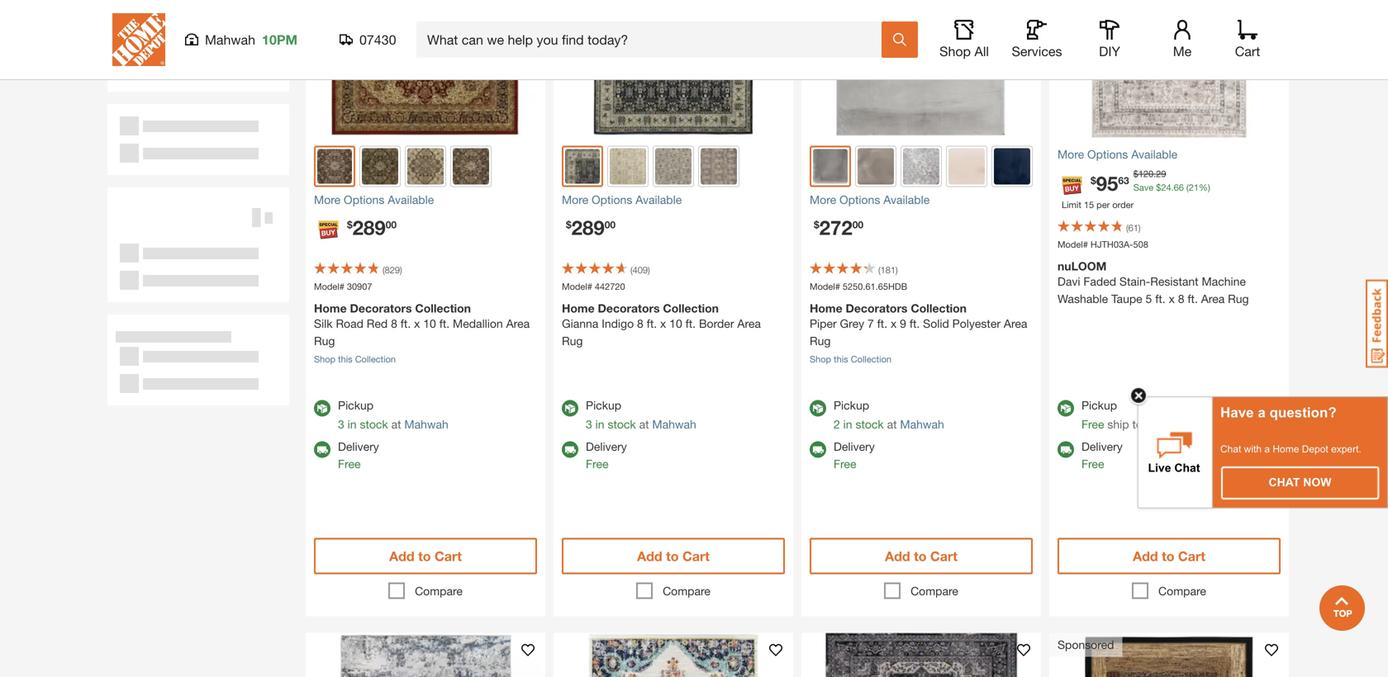 Task type: locate. For each thing, give the bounding box(es) containing it.
rug down piper
[[810, 334, 831, 348]]

3 stock from the left
[[856, 418, 884, 431]]

00 down taupe image at top
[[853, 219, 864, 231]]

3 decorators from the left
[[846, 302, 908, 315]]

save
[[1134, 182, 1154, 193]]

model# left 30907
[[314, 281, 345, 292]]

available shipping image
[[1058, 442, 1074, 458]]

home
[[314, 302, 347, 315], [562, 302, 595, 315], [810, 302, 843, 315], [1273, 444, 1300, 455]]

)
[[1139, 223, 1141, 234], [400, 265, 402, 276], [648, 265, 650, 276], [896, 265, 898, 276]]

10pm
[[262, 32, 298, 48]]

1 horizontal spatial 289
[[572, 216, 605, 239]]

options
[[1088, 148, 1128, 161], [344, 193, 385, 207], [592, 193, 633, 207], [840, 193, 880, 207]]

davi
[[1058, 275, 1081, 288]]

model# hjth03a-508
[[1058, 239, 1149, 250]]

area right polyester
[[1004, 317, 1028, 331]]

ivory image
[[407, 148, 444, 185]]

1 horizontal spatial mahwah link
[[652, 418, 697, 431]]

181
[[881, 265, 896, 276]]

2 at from the left
[[639, 418, 649, 431]]

289 up model# 442720 at left top
[[572, 216, 605, 239]]

more up limit
[[1058, 148, 1084, 161]]

available down gray icon
[[636, 193, 682, 207]]

( right 66
[[1187, 182, 1189, 193]]

$ 289 00 up 829
[[347, 216, 397, 239]]

3 delivery from the left
[[834, 440, 875, 454]]

0 vertical spatial .
[[1154, 169, 1156, 179]]

free
[[1082, 418, 1105, 431], [338, 458, 361, 471], [586, 458, 609, 471], [834, 458, 857, 471], [1082, 458, 1105, 471]]

0 horizontal spatial shop
[[314, 354, 336, 365]]

cart link
[[1230, 20, 1266, 60]]

area down the machine
[[1202, 292, 1225, 306]]

x inside nuloom davi faded stain-resistant machine washable taupe 5 ft. x 8 ft. area rug
[[1169, 292, 1175, 306]]

available down ivory icon
[[388, 193, 434, 207]]

$
[[1134, 169, 1139, 179], [1091, 175, 1096, 186], [1156, 182, 1162, 193], [347, 219, 353, 231], [566, 219, 572, 231], [814, 219, 820, 231]]

0 horizontal spatial 289
[[353, 216, 386, 239]]

2 pickup 3 in stock at mahwah from the left
[[586, 399, 697, 431]]

07430 button
[[340, 31, 397, 48]]

x inside home decorators collection piper grey 7 ft. x 9 ft. solid polyester area rug shop this collection
[[891, 317, 897, 331]]

shop inside button
[[940, 43, 971, 59]]

compare up aurora 6 ft. x 9 ft. multi medallion area rug image
[[663, 585, 711, 598]]

add to cart button for model# 442720
[[562, 539, 785, 575]]

stock for 272
[[856, 418, 884, 431]]

2 horizontal spatial in
[[844, 418, 853, 431]]

3 add from the left
[[885, 549, 910, 565]]

to
[[1133, 418, 1143, 431], [418, 549, 431, 565], [666, 549, 679, 565], [914, 549, 927, 565], [1162, 549, 1175, 565]]

0 horizontal spatial this
[[338, 354, 353, 365]]

taupe
[[1112, 292, 1143, 306]]

mahwah link for 272
[[900, 418, 945, 431]]

1 horizontal spatial stock
[[608, 418, 636, 431]]

2 decorators from the left
[[598, 302, 660, 315]]

me
[[1173, 43, 1192, 59]]

30907
[[347, 281, 372, 292]]

this inside home decorators collection piper grey 7 ft. x 9 ft. solid polyester area rug shop this collection
[[834, 354, 849, 365]]

collection for ft.
[[415, 302, 471, 315]]

2 delivery free from the left
[[586, 440, 627, 471]]

more options available link down the multi image
[[810, 191, 1033, 209]]

1 available for pickup image from the left
[[562, 400, 579, 417]]

x right red
[[414, 317, 420, 331]]

pickup for 289
[[586, 399, 622, 412]]

00 down beige icon
[[605, 219, 616, 231]]

2 horizontal spatial at
[[887, 418, 897, 431]]

rug
[[1228, 292, 1249, 306], [314, 334, 335, 348], [562, 334, 583, 348], [810, 334, 831, 348]]

ft. left medallion
[[439, 317, 450, 331]]

1 horizontal spatial in
[[596, 418, 605, 431]]

8
[[1178, 292, 1185, 306], [391, 317, 397, 331], [637, 317, 644, 331]]

options down green icon
[[344, 193, 385, 207]]

home up piper
[[810, 302, 843, 315]]

decorators inside home decorators collection piper grey 7 ft. x 9 ft. solid polyester area rug shop this collection
[[846, 302, 908, 315]]

more down red icon
[[314, 193, 341, 207]]

3 for 30907
[[338, 418, 344, 431]]

shop inside home decorators collection piper grey 7 ft. x 9 ft. solid polyester area rug shop this collection
[[810, 354, 832, 365]]

1 horizontal spatial decorators
[[598, 302, 660, 315]]

shop for piper grey 7 ft. x 9 ft. solid polyester area rug
[[810, 354, 832, 365]]

home for gianna
[[562, 302, 595, 315]]

1 10 from the left
[[423, 317, 436, 331]]

3 add to cart button from the left
[[810, 539, 1033, 575]]

navy image
[[994, 148, 1031, 185]]

this
[[338, 354, 353, 365], [834, 354, 849, 365]]

more options available link up 29
[[1058, 146, 1281, 163]]

( up 5250.61.65hdb
[[879, 265, 881, 276]]

0 horizontal spatial stock
[[360, 418, 388, 431]]

rug inside 'home decorators collection silk road red 8 ft. x 10 ft. medallion area rug shop this collection'
[[314, 334, 335, 348]]

model# for 289
[[562, 281, 593, 292]]

3 compare from the left
[[911, 585, 959, 598]]

shop left all
[[940, 43, 971, 59]]

x inside 'home decorators collection silk road red 8 ft. x 10 ft. medallion area rug shop this collection'
[[414, 317, 420, 331]]

ft. right red
[[401, 317, 411, 331]]

home inside home decorators collection gianna indigo 8 ft. x 10 ft. border area rug
[[562, 302, 595, 315]]

$ 120 . 29 save $ 24 . 66 ( 21 %) limit 15 per order
[[1062, 169, 1211, 210]]

2 in from the left
[[596, 418, 605, 431]]

1 shop this collection link from the left
[[314, 354, 396, 365]]

area inside 'home decorators collection silk road red 8 ft. x 10 ft. medallion area rug shop this collection'
[[506, 317, 530, 331]]

to inside pickup free ship to store
[[1133, 418, 1143, 431]]

services
[[1012, 43, 1062, 59]]

1 horizontal spatial 3
[[586, 418, 592, 431]]

shop all button
[[938, 20, 991, 60]]

pickup 3 in stock at mahwah for model# 30907
[[338, 399, 449, 431]]

1 horizontal spatial available for pickup image
[[810, 400, 826, 417]]

( up indigo
[[631, 265, 633, 276]]

mahwah link
[[405, 418, 449, 431], [652, 418, 697, 431], [900, 418, 945, 431]]

home up silk
[[314, 302, 347, 315]]

more for model# 5250.61.65hdb
[[810, 193, 837, 207]]

0 horizontal spatial at
[[391, 418, 401, 431]]

mahwah for model# 442720
[[652, 418, 697, 431]]

this down road
[[338, 354, 353, 365]]

model# left 442720
[[562, 281, 593, 292]]

options down beige icon
[[592, 193, 633, 207]]

2 available shipping image from the left
[[562, 442, 579, 458]]

2 horizontal spatial shop
[[940, 43, 971, 59]]

more down indigo image
[[562, 193, 589, 207]]

model# for 120
[[1058, 239, 1088, 250]]

shop this collection link down grey
[[810, 354, 892, 365]]

2 compare from the left
[[663, 585, 711, 598]]

2 available for pickup image from the left
[[810, 400, 826, 417]]

collection up medallion
[[415, 302, 471, 315]]

area inside home decorators collection piper grey 7 ft. x 9 ft. solid polyester area rug shop this collection
[[1004, 317, 1028, 331]]

free inside pickup free ship to store
[[1082, 418, 1105, 431]]

2 delivery from the left
[[586, 440, 627, 454]]

0 horizontal spatial shop this collection link
[[314, 354, 396, 365]]

3 for 442720
[[586, 418, 592, 431]]

home for piper
[[810, 302, 843, 315]]

0 horizontal spatial 3
[[338, 418, 344, 431]]

1 stock from the left
[[360, 418, 388, 431]]

1 horizontal spatial at
[[639, 418, 649, 431]]

available for ( 409 )
[[636, 193, 682, 207]]

area
[[1202, 292, 1225, 306], [506, 317, 530, 331], [738, 317, 761, 331], [1004, 317, 1028, 331]]

shop for silk road red 8 ft. x 10 ft. medallion area rug
[[314, 354, 336, 365]]

3 add to cart from the left
[[885, 549, 958, 565]]

rug down the machine
[[1228, 292, 1249, 306]]

decorators up 7
[[846, 302, 908, 315]]

rug down silk
[[314, 334, 335, 348]]

blush image
[[949, 148, 985, 185]]

4 add to cart button from the left
[[1058, 539, 1281, 575]]

2 add to cart from the left
[[637, 549, 710, 565]]

2 add from the left
[[637, 549, 663, 565]]

rug down gianna
[[562, 334, 583, 348]]

1 horizontal spatial available shipping image
[[562, 442, 579, 458]]

model# up piper
[[810, 281, 840, 292]]

stock inside pickup 2 in stock at mahwah
[[856, 418, 884, 431]]

x inside home decorators collection gianna indigo 8 ft. x 10 ft. border area rug
[[660, 317, 666, 331]]

compare up "adare blue 7 ft. x 9 ft. painterly polyester area rug" image
[[415, 585, 463, 598]]

available down the multi image
[[884, 193, 930, 207]]

add to cart for model# 30907
[[389, 549, 462, 565]]

to for model# 442720
[[666, 549, 679, 565]]

compare up angora anthracite 8 ft. x 10 ft. medallion area rug image
[[911, 585, 959, 598]]

10 inside home decorators collection gianna indigo 8 ft. x 10 ft. border area rug
[[670, 317, 682, 331]]

( for 120
[[1126, 223, 1129, 234]]

the home depot logo image
[[112, 13, 165, 66]]

66
[[1174, 182, 1184, 193]]

model# 30907
[[314, 281, 372, 292]]

decorators
[[350, 302, 412, 315], [598, 302, 660, 315], [846, 302, 908, 315]]

7
[[868, 317, 874, 331]]

more options available for model# 30907
[[314, 193, 434, 207]]

3 00 from the left
[[853, 219, 864, 231]]

ft. right indigo
[[647, 317, 657, 331]]

8 inside home decorators collection gianna indigo 8 ft. x 10 ft. border area rug
[[637, 317, 644, 331]]

model# up the nuloom
[[1058, 239, 1088, 250]]

in for 272
[[844, 418, 853, 431]]

10
[[423, 317, 436, 331], [670, 317, 682, 331]]

1 add to cart button from the left
[[314, 539, 537, 575]]

home up gianna
[[562, 302, 595, 315]]

with
[[1244, 444, 1262, 455]]

8 right red
[[391, 317, 397, 331]]

shop inside 'home decorators collection silk road red 8 ft. x 10 ft. medallion area rug shop this collection'
[[314, 354, 336, 365]]

shop
[[940, 43, 971, 59], [314, 354, 336, 365], [810, 354, 832, 365]]

1 horizontal spatial shop
[[810, 354, 832, 365]]

0 horizontal spatial 00
[[386, 219, 397, 231]]

home left the depot
[[1273, 444, 1300, 455]]

solid
[[923, 317, 949, 331]]

4 delivery from the left
[[1082, 440, 1123, 454]]

rug inside home decorators collection piper grey 7 ft. x 9 ft. solid polyester area rug shop this collection
[[810, 334, 831, 348]]

1 vertical spatial a
[[1265, 444, 1270, 455]]

add to cart button for model# 30907
[[314, 539, 537, 575]]

faded
[[1084, 275, 1117, 288]]

more options available link down ivory icon
[[314, 191, 537, 209]]

pickup inside pickup 2 in stock at mahwah
[[834, 399, 870, 412]]

shop down silk
[[314, 354, 336, 365]]

2 10 from the left
[[670, 317, 682, 331]]

compare for model# 442720
[[663, 585, 711, 598]]

10 left medallion
[[423, 317, 436, 331]]

8 right indigo
[[637, 317, 644, 331]]

289 up 829
[[353, 216, 386, 239]]

1 add from the left
[[389, 549, 415, 565]]

more options available for model# 5250.61.65hdb
[[810, 193, 930, 207]]

brown image
[[701, 148, 737, 185]]

442720
[[595, 281, 625, 292]]

home inside 'home decorators collection silk road red 8 ft. x 10 ft. medallion area rug shop this collection'
[[314, 302, 347, 315]]

options for model# 442720
[[592, 193, 633, 207]]

diy
[[1099, 43, 1121, 59]]

cart
[[1235, 43, 1261, 59], [435, 549, 462, 565], [683, 549, 710, 565], [931, 549, 958, 565], [1179, 549, 1206, 565]]

3 available shipping image from the left
[[810, 442, 826, 458]]

home inside home decorators collection piper grey 7 ft. x 9 ft. solid polyester area rug shop this collection
[[810, 302, 843, 315]]

2 00 from the left
[[605, 219, 616, 231]]

4 add from the left
[[1133, 549, 1158, 565]]

black image
[[453, 148, 489, 185]]

options for model# 30907
[[344, 193, 385, 207]]

compare for model# 30907
[[415, 585, 463, 598]]

120
[[1139, 169, 1154, 179]]

more options available down green icon
[[314, 193, 434, 207]]

0 horizontal spatial available shipping image
[[314, 442, 331, 458]]

1 in from the left
[[348, 418, 357, 431]]

4 pickup from the left
[[1082, 399, 1117, 412]]

$ 289 00
[[347, 216, 397, 239], [566, 216, 616, 239]]

00
[[386, 219, 397, 231], [605, 219, 616, 231], [853, 219, 864, 231]]

) for 272
[[896, 265, 898, 276]]

2 horizontal spatial 00
[[853, 219, 864, 231]]

2 horizontal spatial available shipping image
[[810, 442, 826, 458]]

more options available
[[1058, 148, 1178, 161], [314, 193, 434, 207], [562, 193, 682, 207], [810, 193, 930, 207]]

more options available up 63
[[1058, 148, 1178, 161]]

0 horizontal spatial decorators
[[350, 302, 412, 315]]

0 horizontal spatial 10
[[423, 317, 436, 331]]

mahwah for model# 30907
[[405, 418, 449, 431]]

29
[[1156, 169, 1167, 179]]

available for ( 181 )
[[884, 193, 930, 207]]

silk road red 8 ft. x 10 ft. medallion area rug image
[[306, 0, 545, 138]]

available for pickup image
[[562, 400, 579, 417], [810, 400, 826, 417], [1058, 400, 1074, 417]]

more options available down beige icon
[[562, 193, 682, 207]]

x left 9
[[891, 317, 897, 331]]

1 pickup from the left
[[338, 399, 374, 412]]

more up 272
[[810, 193, 837, 207]]

10 left border
[[670, 317, 682, 331]]

3 pickup from the left
[[834, 399, 870, 412]]

2 horizontal spatial 8
[[1178, 292, 1185, 306]]

nuloom
[[1058, 260, 1107, 273]]

area right border
[[738, 317, 761, 331]]

a
[[1258, 405, 1266, 421], [1265, 444, 1270, 455]]

x down resistant
[[1169, 292, 1175, 306]]

stock
[[360, 418, 388, 431], [608, 418, 636, 431], [856, 418, 884, 431]]

limit
[[1062, 200, 1082, 210]]

adare blue 7 ft. x 9 ft. painterly polyester area rug image
[[306, 634, 545, 678]]

this inside 'home decorators collection silk road red 8 ft. x 10 ft. medallion area rug shop this collection'
[[338, 354, 353, 365]]

shop down piper
[[810, 354, 832, 365]]

( up red
[[383, 265, 385, 276]]

3 in from the left
[[844, 418, 853, 431]]

2 pickup from the left
[[586, 399, 622, 412]]

1 compare from the left
[[415, 585, 463, 598]]

0 horizontal spatial $ 289 00
[[347, 216, 397, 239]]

cart for ( 409 )
[[683, 549, 710, 565]]

1 horizontal spatial pickup 3 in stock at mahwah
[[586, 399, 697, 431]]

2 mahwah link from the left
[[652, 418, 697, 431]]

8 inside 'home decorators collection silk road red 8 ft. x 10 ft. medallion area rug shop this collection'
[[391, 317, 397, 331]]

$ 289 00 up model# 442720 at left top
[[566, 216, 616, 239]]

289
[[353, 216, 386, 239], [572, 216, 605, 239]]

2 add to cart button from the left
[[562, 539, 785, 575]]

1 3 from the left
[[338, 418, 344, 431]]

0 horizontal spatial in
[[348, 418, 357, 431]]

this down grey
[[834, 354, 849, 365]]

1 horizontal spatial 10
[[670, 317, 682, 331]]

$ right 63
[[1134, 169, 1139, 179]]

more options available link down gray icon
[[562, 191, 785, 209]]

2 shop this collection link from the left
[[810, 354, 892, 365]]

3 mahwah link from the left
[[900, 418, 945, 431]]

cart for ( 829 )
[[435, 549, 462, 565]]

$ 272 00
[[814, 216, 864, 239]]

add for 30907
[[389, 549, 415, 565]]

0 vertical spatial a
[[1258, 405, 1266, 421]]

more options available link
[[1058, 146, 1281, 163], [314, 191, 537, 209], [562, 191, 785, 209], [810, 191, 1033, 209]]

2 horizontal spatial decorators
[[846, 302, 908, 315]]

1 delivery from the left
[[338, 440, 379, 454]]

8 inside nuloom davi faded stain-resistant machine washable taupe 5 ft. x 8 ft. area rug
[[1178, 292, 1185, 306]]

aurora 6 ft. x 9 ft. multi medallion area rug image
[[554, 634, 793, 678]]

1 horizontal spatial $ 289 00
[[566, 216, 616, 239]]

$ down gray image
[[814, 219, 820, 231]]

8 down resistant
[[1178, 292, 1185, 306]]

1 horizontal spatial .
[[1172, 182, 1174, 193]]

compare up royalty vega black/beige 8 ft. x 10 ft. geometric area rug image
[[1159, 585, 1207, 598]]

00 inside $ 272 00
[[853, 219, 864, 231]]

0 horizontal spatial available for pickup image
[[562, 400, 579, 417]]

at inside pickup 2 in stock at mahwah
[[887, 418, 897, 431]]

2 horizontal spatial stock
[[856, 418, 884, 431]]

a right have
[[1258, 405, 1266, 421]]

gianna indigo 8 ft. x 10 ft. border area rug image
[[554, 0, 793, 138]]

more options available for model# 442720
[[562, 193, 682, 207]]

$ down red icon
[[347, 219, 353, 231]]

decorators up red
[[350, 302, 412, 315]]

collection down red
[[355, 354, 396, 365]]

decorators inside 'home decorators collection silk road red 8 ft. x 10 ft. medallion area rug shop this collection'
[[350, 302, 412, 315]]

2 $ 289 00 from the left
[[566, 216, 616, 239]]

add to cart button
[[314, 539, 537, 575], [562, 539, 785, 575], [810, 539, 1033, 575], [1058, 539, 1281, 575]]

options up $ 272 00
[[840, 193, 880, 207]]

1 horizontal spatial 8
[[637, 317, 644, 331]]

collection up solid
[[911, 302, 967, 315]]

61
[[1129, 223, 1139, 234]]

a right with
[[1265, 444, 1270, 455]]

1 pickup 3 in stock at mahwah from the left
[[338, 399, 449, 431]]

3 at from the left
[[887, 418, 897, 431]]

compare
[[415, 585, 463, 598], [663, 585, 711, 598], [911, 585, 959, 598], [1159, 585, 1207, 598]]

available
[[1132, 148, 1178, 161], [388, 193, 434, 207], [636, 193, 682, 207], [884, 193, 930, 207]]

delivery free for 289
[[586, 440, 627, 471]]

delivery for 120
[[1082, 440, 1123, 454]]

silk
[[314, 317, 333, 331]]

1 this from the left
[[338, 354, 353, 365]]

0 horizontal spatial mahwah link
[[405, 418, 449, 431]]

$ inside $ 95 63
[[1091, 175, 1096, 186]]

.
[[1154, 169, 1156, 179], [1172, 182, 1174, 193]]

indigo
[[602, 317, 634, 331]]

in
[[348, 418, 357, 431], [596, 418, 605, 431], [844, 418, 853, 431]]

in inside pickup 2 in stock at mahwah
[[844, 418, 853, 431]]

2 3 from the left
[[586, 418, 592, 431]]

available shipping image
[[314, 442, 331, 458], [562, 442, 579, 458], [810, 442, 826, 458]]

00 up ( 829 )
[[386, 219, 397, 231]]

decorators up indigo
[[598, 302, 660, 315]]

$ down indigo image
[[566, 219, 572, 231]]

2 this from the left
[[834, 354, 849, 365]]

stock for 289
[[608, 418, 636, 431]]

pickup 3 in stock at mahwah for model# 442720
[[586, 399, 697, 431]]

mahwah inside pickup 2 in stock at mahwah
[[900, 418, 945, 431]]

2 horizontal spatial mahwah link
[[900, 418, 945, 431]]

washable
[[1058, 292, 1108, 306]]

mahwah 10pm
[[205, 32, 298, 48]]

1 horizontal spatial shop this collection link
[[810, 354, 892, 365]]

1 decorators from the left
[[350, 302, 412, 315]]

options up 95 on the right of page
[[1088, 148, 1128, 161]]

4 delivery free from the left
[[1082, 440, 1123, 471]]

collection up border
[[663, 302, 719, 315]]

pickup 3 in stock at mahwah
[[338, 399, 449, 431], [586, 399, 697, 431]]

delivery for 289
[[586, 440, 627, 454]]

more for model# 30907
[[314, 193, 341, 207]]

compare for model# 5250.61.65hdb
[[911, 585, 959, 598]]

1 horizontal spatial 00
[[605, 219, 616, 231]]

0 horizontal spatial 8
[[391, 317, 397, 331]]

model# for 272
[[810, 281, 840, 292]]

1 at from the left
[[391, 418, 401, 431]]

2 stock from the left
[[608, 418, 636, 431]]

decorators inside home decorators collection gianna indigo 8 ft. x 10 ft. border area rug
[[598, 302, 660, 315]]

delivery free
[[338, 440, 379, 471], [586, 440, 627, 471], [834, 440, 875, 471], [1082, 440, 1123, 471]]

1 add to cart from the left
[[389, 549, 462, 565]]

mahwah link for 289
[[652, 418, 697, 431]]

home decorators collection silk road red 8 ft. x 10 ft. medallion area rug shop this collection
[[314, 302, 530, 365]]

3 delivery free from the left
[[834, 440, 875, 471]]

1 mahwah link from the left
[[405, 418, 449, 431]]

( up hjth03a-
[[1126, 223, 1129, 234]]

2 horizontal spatial available for pickup image
[[1058, 400, 1074, 417]]

add
[[389, 549, 415, 565], [637, 549, 663, 565], [885, 549, 910, 565], [1133, 549, 1158, 565]]

gray image
[[813, 149, 848, 184]]

have a question?
[[1221, 405, 1337, 421]]

more options available down taupe image at top
[[810, 193, 930, 207]]

pickup inside pickup free ship to store
[[1082, 399, 1117, 412]]

0 horizontal spatial pickup 3 in stock at mahwah
[[338, 399, 449, 431]]

$ up 15
[[1091, 175, 1096, 186]]

this for grey
[[834, 354, 849, 365]]

x right indigo
[[660, 317, 666, 331]]

collection inside home decorators collection gianna indigo 8 ft. x 10 ft. border area rug
[[663, 302, 719, 315]]

shop this collection link down road
[[314, 354, 396, 365]]

63
[[1119, 175, 1130, 186]]

delivery
[[338, 440, 379, 454], [586, 440, 627, 454], [834, 440, 875, 454], [1082, 440, 1123, 454]]

collection
[[415, 302, 471, 315], [663, 302, 719, 315], [911, 302, 967, 315], [355, 354, 396, 365], [851, 354, 892, 365]]

more
[[1058, 148, 1084, 161], [314, 193, 341, 207], [562, 193, 589, 207], [810, 193, 837, 207]]

area right medallion
[[506, 317, 530, 331]]

1 horizontal spatial this
[[834, 354, 849, 365]]



Task type: vqa. For each thing, say whether or not it's contained in the screenshot.
Food at the bottom right of page
no



Task type: describe. For each thing, give the bounding box(es) containing it.
free for 120
[[1082, 458, 1105, 471]]

expert.
[[1332, 444, 1362, 455]]

%)
[[1199, 182, 1211, 193]]

add for 5250.61.65hdb
[[885, 549, 910, 565]]

chat
[[1221, 444, 1242, 455]]

grey
[[840, 317, 865, 331]]

add to cart for model# 442720
[[637, 549, 710, 565]]

royalty vega black/beige 8 ft. x 10 ft. geometric area rug image
[[1050, 634, 1289, 678]]

) for 289
[[648, 265, 650, 276]]

00 for pickup 2 in stock at mahwah
[[853, 219, 864, 231]]

davi faded stain-resistant machine washable taupe 5 ft. x 8 ft. area rug image
[[1050, 0, 1289, 138]]

home decorators collection piper grey 7 ft. x 9 ft. solid polyester area rug shop this collection
[[810, 302, 1028, 365]]

area inside home decorators collection gianna indigo 8 ft. x 10 ft. border area rug
[[738, 317, 761, 331]]

red image
[[317, 149, 352, 184]]

( 829 )
[[383, 265, 402, 276]]

green image
[[362, 148, 398, 185]]

chat
[[1269, 476, 1300, 489]]

cart inside "link"
[[1235, 43, 1261, 59]]

at for 272
[[887, 418, 897, 431]]

2 289 from the left
[[572, 216, 605, 239]]

delivery for 272
[[834, 440, 875, 454]]

shop this collection link for road
[[314, 354, 396, 365]]

chat now
[[1269, 476, 1332, 489]]

chat now link
[[1222, 468, 1379, 499]]

available up 29
[[1132, 148, 1178, 161]]

$ 95 63
[[1091, 172, 1130, 195]]

sponsored
[[1058, 639, 1114, 652]]

angora anthracite 8 ft. x 10 ft. medallion area rug image
[[802, 634, 1041, 678]]

feedback link image
[[1366, 279, 1389, 369]]

decorators for 8
[[598, 302, 660, 315]]

stain-
[[1120, 275, 1151, 288]]

red
[[367, 317, 388, 331]]

decorators for red
[[350, 302, 412, 315]]

available shipping image for 272
[[810, 442, 826, 458]]

( inside $ 120 . 29 save $ 24 . 66 ( 21 %) limit 15 per order
[[1187, 182, 1189, 193]]

1 delivery free from the left
[[338, 440, 379, 471]]

shop all
[[940, 43, 989, 59]]

add for 442720
[[637, 549, 663, 565]]

indigo image
[[565, 149, 600, 184]]

piper
[[810, 317, 837, 331]]

in for 289
[[596, 418, 605, 431]]

chat with a home depot expert.
[[1221, 444, 1362, 455]]

road
[[336, 317, 364, 331]]

add to cart for model# 5250.61.65hdb
[[885, 549, 958, 565]]

decorators for 7
[[846, 302, 908, 315]]

question?
[[1270, 405, 1337, 421]]

available for pickup image
[[314, 400, 331, 417]]

1 available shipping image from the left
[[314, 442, 331, 458]]

15
[[1084, 200, 1094, 210]]

free for 272
[[834, 458, 857, 471]]

nuloom davi faded stain-resistant machine washable taupe 5 ft. x 8 ft. area rug
[[1058, 260, 1249, 306]]

07430
[[360, 32, 396, 48]]

409
[[633, 265, 648, 276]]

508
[[1134, 239, 1149, 250]]

resistant
[[1151, 275, 1199, 288]]

now
[[1304, 476, 1332, 489]]

pickup for 272
[[834, 399, 870, 412]]

to for model# 30907
[[418, 549, 431, 565]]

rug inside nuloom davi faded stain-resistant machine washable taupe 5 ft. x 8 ft. area rug
[[1228, 292, 1249, 306]]

piper grey 7 ft. x 9 ft. solid polyester area rug image
[[802, 0, 1041, 138]]

home for silk
[[314, 302, 347, 315]]

3 available for pickup image from the left
[[1058, 400, 1074, 417]]

$ inside $ 272 00
[[814, 219, 820, 231]]

What can we help you find today? search field
[[427, 22, 881, 57]]

all
[[975, 43, 989, 59]]

pickup for 120
[[1082, 399, 1117, 412]]

4 compare from the left
[[1159, 585, 1207, 598]]

add to cart button for model# 5250.61.65hdb
[[810, 539, 1033, 575]]

1 $ 289 00 from the left
[[347, 216, 397, 239]]

diy button
[[1084, 20, 1136, 60]]

delivery free for 120
[[1082, 440, 1123, 471]]

delivery free for 272
[[834, 440, 875, 471]]

ft. down resistant
[[1188, 292, 1198, 306]]

available shipping image for 289
[[562, 442, 579, 458]]

mahwah for model# 5250.61.65hdb
[[900, 418, 945, 431]]

2
[[834, 418, 840, 431]]

collection for border
[[663, 302, 719, 315]]

have
[[1221, 405, 1254, 421]]

medallion
[[453, 317, 503, 331]]

hjth03a-
[[1091, 239, 1134, 250]]

ft. left border
[[686, 317, 696, 331]]

machine
[[1202, 275, 1246, 288]]

1 289 from the left
[[353, 216, 386, 239]]

0 horizontal spatial .
[[1154, 169, 1156, 179]]

services button
[[1011, 20, 1064, 60]]

5250.61.65hdb
[[843, 281, 908, 292]]

more for model# 442720
[[562, 193, 589, 207]]

collection down 7
[[851, 354, 892, 365]]

( for 272
[[879, 265, 881, 276]]

ft. right 7
[[877, 317, 888, 331]]

cart for ( 181 )
[[931, 549, 958, 565]]

available for ( 829 )
[[388, 193, 434, 207]]

per
[[1097, 200, 1110, 210]]

shop this collection link for grey
[[810, 354, 892, 365]]

more options available link for ( 409 )
[[562, 191, 785, 209]]

this for road
[[338, 354, 353, 365]]

ft. right 5
[[1156, 292, 1166, 306]]

( for 289
[[631, 265, 633, 276]]

available for pickup image for 272
[[810, 400, 826, 417]]

options for model# 5250.61.65hdb
[[840, 193, 880, 207]]

272
[[820, 216, 853, 239]]

more options available link for ( 829 )
[[314, 191, 537, 209]]

more options available link for ( 181 )
[[810, 191, 1033, 209]]

order
[[1113, 200, 1134, 210]]

gray image
[[655, 148, 692, 185]]

beige image
[[610, 148, 646, 185]]

ship
[[1108, 418, 1129, 431]]

multi image
[[903, 148, 940, 185]]

me button
[[1156, 20, 1209, 60]]

collection for solid
[[911, 302, 967, 315]]

95
[[1096, 172, 1119, 195]]

gianna
[[562, 317, 599, 331]]

ft. right 9
[[910, 317, 920, 331]]

829
[[385, 265, 400, 276]]

rug inside home decorators collection gianna indigo 8 ft. x 10 ft. border area rug
[[562, 334, 583, 348]]

( 181 )
[[879, 265, 898, 276]]

( 409 )
[[631, 265, 650, 276]]

store
[[1146, 418, 1172, 431]]

( 61 )
[[1126, 223, 1141, 234]]

24
[[1162, 182, 1172, 193]]

model# 5250.61.65hdb
[[810, 281, 908, 292]]

4 add to cart from the left
[[1133, 549, 1206, 565]]

1 vertical spatial .
[[1172, 182, 1174, 193]]

area inside nuloom davi faded stain-resistant machine washable taupe 5 ft. x 8 ft. area rug
[[1202, 292, 1225, 306]]

free for 289
[[586, 458, 609, 471]]

9
[[900, 317, 907, 331]]

pickup free ship to store
[[1082, 399, 1172, 431]]

border
[[699, 317, 734, 331]]

to for model# 5250.61.65hdb
[[914, 549, 927, 565]]

depot
[[1302, 444, 1329, 455]]

10 inside 'home decorators collection silk road red 8 ft. x 10 ft. medallion area rug shop this collection'
[[423, 317, 436, 331]]

available for pickup image for 289
[[562, 400, 579, 417]]

taupe image
[[858, 148, 894, 185]]

home decorators collection gianna indigo 8 ft. x 10 ft. border area rug
[[562, 302, 761, 348]]

21
[[1189, 182, 1199, 193]]

at for 289
[[639, 418, 649, 431]]

pickup 2 in stock at mahwah
[[834, 399, 945, 431]]

polyester
[[953, 317, 1001, 331]]

$ down 29
[[1156, 182, 1162, 193]]

5
[[1146, 292, 1152, 306]]

00 for pickup 3 in stock at mahwah
[[605, 219, 616, 231]]

1 00 from the left
[[386, 219, 397, 231]]

model# 442720
[[562, 281, 625, 292]]

) for 120
[[1139, 223, 1141, 234]]



